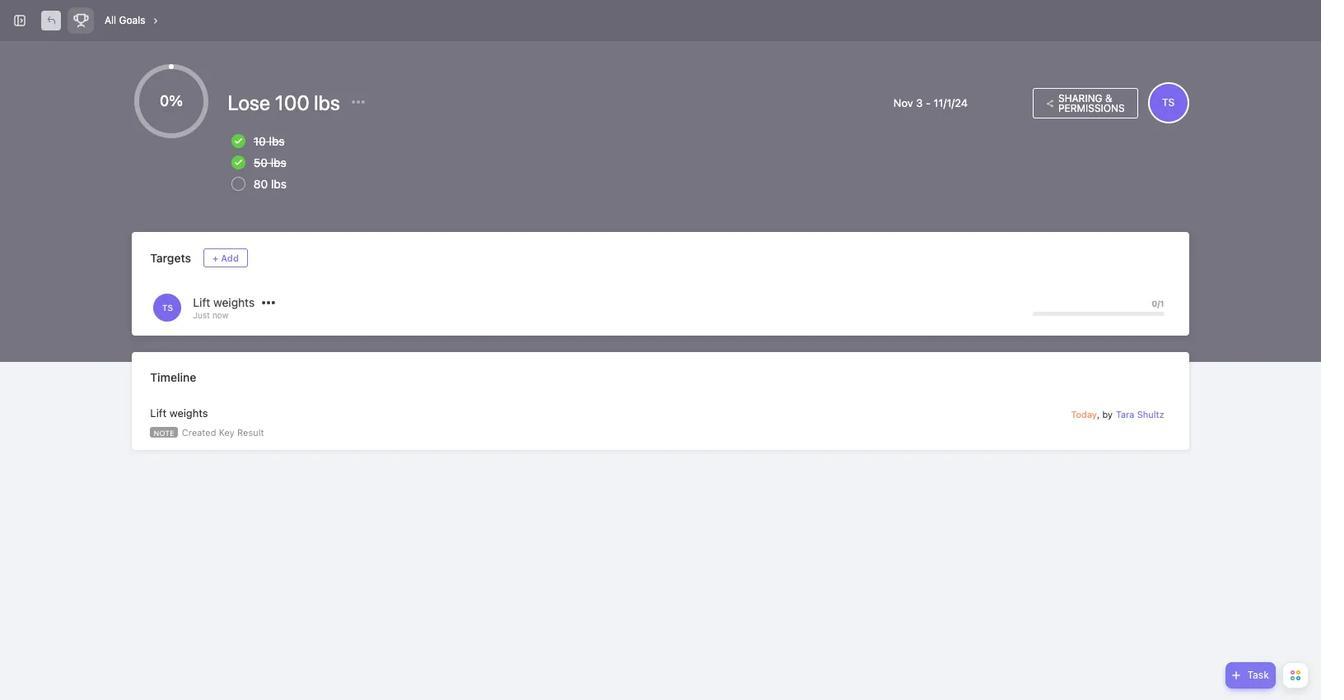Task type: locate. For each thing, give the bounding box(es) containing it.
lift up note
[[150, 407, 166, 420]]

tara
[[1116, 409, 1135, 420]]

1 vertical spatial ts
[[162, 303, 173, 313]]

0 vertical spatial weights
[[213, 296, 255, 310]]

all goals
[[105, 14, 145, 26]]

ts button
[[1148, 82, 1189, 124], [152, 292, 183, 324]]

ts left just
[[162, 303, 173, 313]]

ts
[[1162, 96, 1175, 109], [162, 303, 173, 313]]

1 vertical spatial lift
[[150, 407, 166, 420]]

0 horizontal spatial weights
[[169, 407, 208, 420]]

lift weights up now
[[193, 296, 255, 310]]

lbs
[[314, 91, 340, 114], [269, 134, 285, 148], [271, 156, 287, 170], [271, 177, 287, 191]]

weights up now
[[213, 296, 255, 310]]

sharing & permissions
[[1058, 92, 1125, 114]]

0 vertical spatial lift weights
[[193, 296, 255, 310]]

0 horizontal spatial ts button
[[152, 292, 183, 324]]

just now
[[193, 311, 229, 320]]

lift weights up note
[[150, 407, 208, 420]]

lose 100 lbs
[[228, 91, 345, 114]]

0 vertical spatial ts button
[[1148, 82, 1189, 124]]

targets
[[150, 251, 191, 265]]

just
[[193, 311, 210, 320]]

+
[[212, 253, 218, 264]]

sharing
[[1058, 92, 1102, 104]]

0 vertical spatial lift
[[193, 296, 210, 310]]

weights
[[213, 296, 255, 310], [169, 407, 208, 420]]

ts button left just
[[152, 292, 183, 324]]

1 vertical spatial ts button
[[152, 292, 183, 324]]

shultz
[[1137, 409, 1164, 420]]

created
[[182, 427, 216, 438]]

nov
[[894, 96, 913, 109]]

1 horizontal spatial ts
[[1162, 96, 1175, 109]]

lift up just
[[193, 296, 210, 310]]

0 horizontal spatial ts
[[162, 303, 173, 313]]

0 vertical spatial ts
[[1162, 96, 1175, 109]]

lift weights
[[193, 296, 255, 310], [150, 407, 208, 420]]

0 horizontal spatial lift
[[150, 407, 166, 420]]

11/1/24
[[934, 96, 968, 109]]

by
[[1102, 409, 1113, 420]]

lift
[[193, 296, 210, 310], [150, 407, 166, 420]]

80
[[254, 177, 268, 191]]

ts right &
[[1162, 96, 1175, 109]]

lbs right 100
[[314, 91, 340, 114]]

today
[[1071, 409, 1097, 420]]

1 horizontal spatial ts button
[[1148, 82, 1189, 124]]

+ add
[[212, 253, 239, 264]]

weights up 'created'
[[169, 407, 208, 420]]

ts for the rightmost ts dropdown button
[[1162, 96, 1175, 109]]

ts button right &
[[1148, 82, 1189, 124]]

&
[[1105, 92, 1112, 104]]



Task type: describe. For each thing, give the bounding box(es) containing it.
ts for bottom ts dropdown button
[[162, 303, 173, 313]]

result
[[237, 427, 264, 438]]

all goals link
[[100, 10, 150, 31]]

nov 3 - 11/1/24
[[894, 96, 968, 109]]

10 lbs 50 lbs 80 lbs
[[254, 134, 287, 191]]

1 horizontal spatial lift
[[193, 296, 210, 310]]

-
[[926, 96, 931, 109]]

1 vertical spatial weights
[[169, 407, 208, 420]]

lose
[[228, 91, 270, 114]]

today , by tara shultz
[[1071, 409, 1164, 420]]

1 horizontal spatial weights
[[213, 296, 255, 310]]

now
[[212, 311, 229, 320]]

3
[[916, 96, 923, 109]]

,
[[1097, 409, 1100, 420]]

add
[[221, 253, 239, 264]]

100
[[275, 91, 309, 114]]

lbs right 10
[[269, 134, 285, 148]]

note
[[154, 429, 174, 438]]

lbs right 50 on the top of the page
[[271, 156, 287, 170]]

0/1
[[1152, 299, 1164, 309]]

key
[[219, 427, 235, 438]]

task
[[1247, 670, 1269, 682]]

50
[[254, 156, 268, 170]]

1 vertical spatial lift weights
[[150, 407, 208, 420]]

permissions
[[1058, 102, 1125, 114]]

note created key result
[[154, 427, 264, 438]]

10
[[254, 134, 266, 148]]

timeline
[[150, 371, 196, 385]]

lbs right 80
[[271, 177, 287, 191]]



Task type: vqa. For each thing, say whether or not it's contained in the screenshot.
the bottom TS dropdown button
yes



